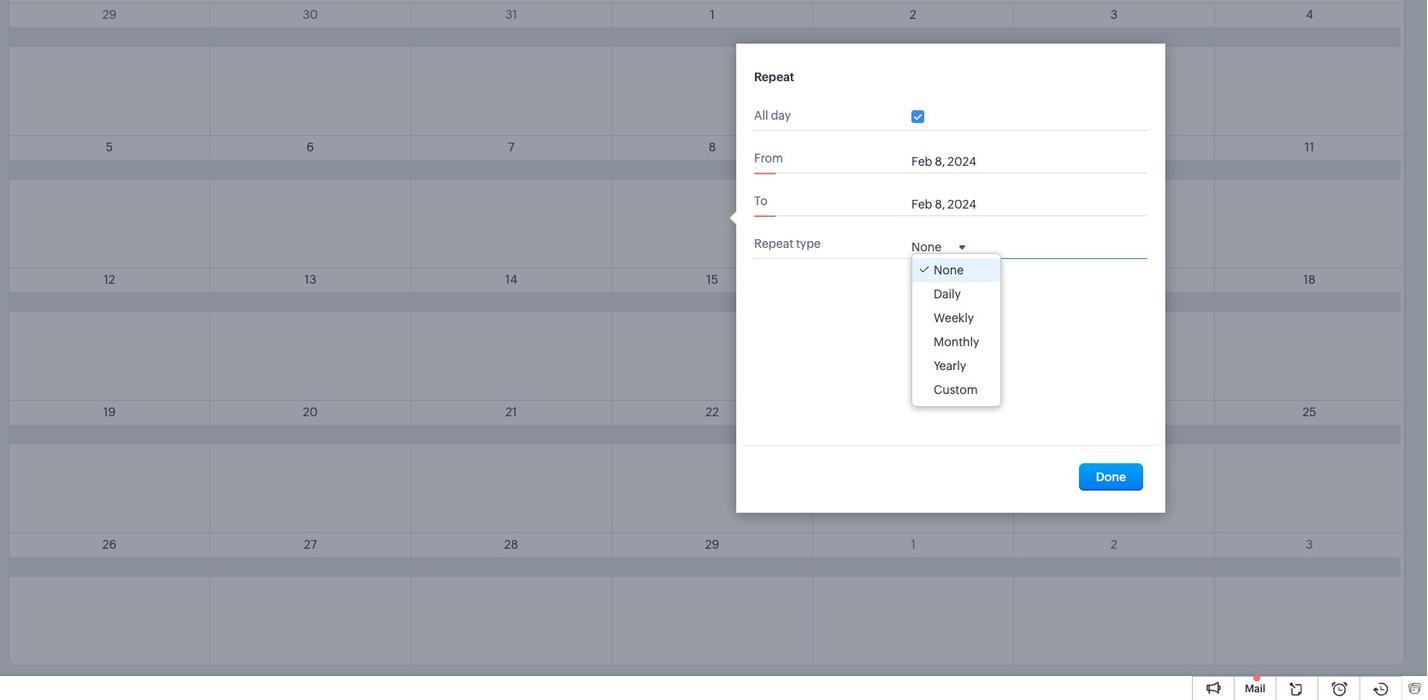 Task type: locate. For each thing, give the bounding box(es) containing it.
mmm d, yyyy text field
[[912, 155, 1006, 169], [912, 198, 1006, 211]]

mmm d, yyyy text field down 9
[[912, 155, 1006, 169]]

15
[[707, 273, 718, 287]]

2 mmm d, yyyy text field from the top
[[912, 198, 1006, 211]]

9
[[910, 140, 917, 154]]

repeat left type
[[754, 237, 794, 251]]

type
[[796, 237, 821, 251]]

custom
[[934, 383, 978, 397]]

all
[[754, 109, 769, 122]]

1 horizontal spatial 2
[[1111, 538, 1118, 552]]

1
[[710, 8, 715, 21], [911, 538, 916, 552]]

1 vertical spatial none
[[934, 263, 964, 277]]

1 horizontal spatial 1
[[911, 538, 916, 552]]

none inside tree
[[934, 263, 964, 277]]

4
[[1306, 8, 1314, 21]]

0 horizontal spatial 1
[[710, 8, 715, 21]]

0 horizontal spatial 2
[[910, 8, 917, 21]]

0 horizontal spatial 3
[[1111, 8, 1118, 21]]

none up daily
[[934, 263, 964, 277]]

1 vertical spatial repeat
[[754, 237, 794, 251]]

none for tree containing none
[[934, 263, 964, 277]]

16
[[907, 273, 920, 287]]

1 vertical spatial mmm d, yyyy text field
[[912, 198, 1006, 211]]

23
[[907, 405, 920, 419]]

1 vertical spatial 29
[[705, 538, 720, 552]]

none inside field
[[912, 240, 942, 254]]

1 repeat from the top
[[754, 70, 795, 84]]

1 vertical spatial 1
[[911, 538, 916, 552]]

3
[[1111, 8, 1118, 21], [1306, 538, 1314, 552]]

repeat type
[[754, 237, 821, 251]]

mail
[[1245, 683, 1266, 695]]

27
[[304, 538, 317, 552]]

repeat for repeat
[[754, 70, 795, 84]]

repeat up all day
[[754, 70, 795, 84]]

0 vertical spatial mmm d, yyyy text field
[[912, 155, 1006, 169]]

0 horizontal spatial 29
[[102, 8, 117, 21]]

0 vertical spatial repeat
[[754, 70, 795, 84]]

28
[[505, 538, 519, 552]]

weekly
[[934, 311, 974, 325]]

2 repeat from the top
[[754, 237, 794, 251]]

30
[[303, 8, 318, 21]]

1 mmm d, yyyy text field from the top
[[912, 155, 1006, 169]]

none up 16
[[912, 240, 942, 254]]

2
[[910, 8, 917, 21], [1111, 538, 1118, 552]]

tree
[[913, 254, 1001, 406]]

repeat
[[754, 70, 795, 84], [754, 237, 794, 251]]

from
[[754, 151, 783, 165]]

1 horizontal spatial 29
[[705, 538, 720, 552]]

mmm d, yyyy text field up none field
[[912, 198, 1006, 211]]

1 vertical spatial 2
[[1111, 538, 1118, 552]]

none
[[912, 240, 942, 254], [934, 263, 964, 277]]

0 vertical spatial none
[[912, 240, 942, 254]]

1 vertical spatial 3
[[1306, 538, 1314, 552]]

daily
[[934, 287, 961, 301]]

6
[[307, 140, 314, 154]]

0 vertical spatial 3
[[1111, 8, 1118, 21]]

7
[[508, 140, 515, 154]]

None button
[[1079, 464, 1144, 491]]

29
[[102, 8, 117, 21], [705, 538, 720, 552]]

mmm d, yyyy text field for from
[[912, 155, 1006, 169]]



Task type: describe. For each thing, give the bounding box(es) containing it.
25
[[1303, 405, 1317, 419]]

0 vertical spatial 29
[[102, 8, 117, 21]]

none for none field
[[912, 240, 942, 254]]

tree containing none
[[913, 254, 1001, 406]]

0 vertical spatial 1
[[710, 8, 715, 21]]

8
[[709, 140, 716, 154]]

18
[[1304, 273, 1316, 287]]

31
[[506, 8, 518, 21]]

all day
[[754, 109, 791, 122]]

11
[[1305, 140, 1315, 154]]

yearly
[[934, 359, 967, 373]]

repeat for repeat type
[[754, 237, 794, 251]]

day
[[771, 109, 791, 122]]

13
[[304, 273, 317, 287]]

to
[[754, 194, 768, 208]]

monthly
[[934, 335, 980, 349]]

26
[[102, 538, 117, 552]]

14
[[505, 273, 518, 287]]

1 horizontal spatial 3
[[1306, 538, 1314, 552]]

12
[[104, 273, 115, 287]]

0 vertical spatial 2
[[910, 8, 917, 21]]

21
[[506, 405, 517, 419]]

None field
[[912, 239, 966, 254]]

22
[[706, 405, 719, 419]]

19
[[103, 405, 116, 419]]

20
[[303, 405, 318, 419]]

5
[[106, 140, 113, 154]]

mmm d, yyyy text field for to
[[912, 198, 1006, 211]]



Task type: vqa. For each thing, say whether or not it's contained in the screenshot.
Channels IMAGE
no



